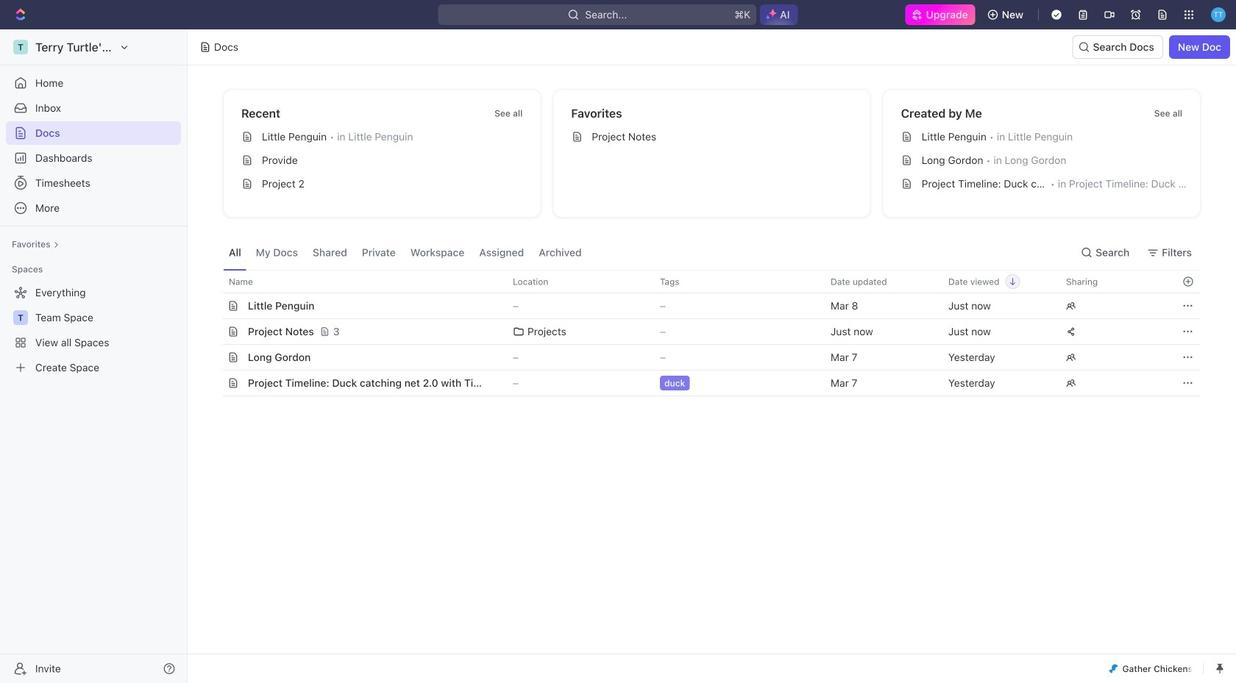 Task type: describe. For each thing, give the bounding box(es) containing it.
terry turtle's workspace, , element
[[13, 40, 28, 54]]

sidebar navigation
[[0, 29, 191, 684]]

tree inside sidebar navigation
[[6, 281, 181, 380]]

drumstick bite image
[[1109, 665, 1118, 674]]



Task type: vqa. For each thing, say whether or not it's contained in the screenshot.
Only Me
no



Task type: locate. For each thing, give the bounding box(es) containing it.
tab list
[[223, 235, 588, 270]]

tree
[[6, 281, 181, 380]]

team space, , element
[[13, 311, 28, 325]]

row
[[207, 270, 1201, 294], [210, 293, 1201, 319], [207, 319, 1201, 345], [207, 344, 1201, 371], [207, 370, 1201, 397]]

cell
[[210, 294, 226, 319]]

table
[[207, 270, 1201, 397]]



